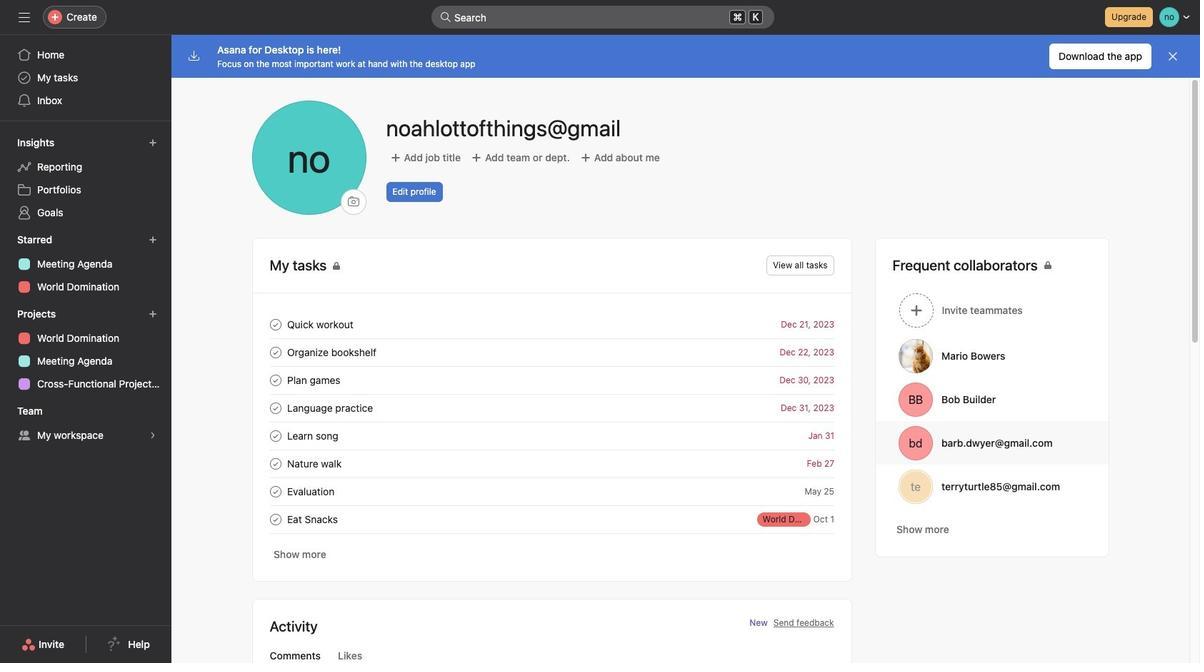 Task type: vqa. For each thing, say whether or not it's contained in the screenshot.
Collapse task list for this group image corresponding to Mark complete option in the [Example] Redesign landing page cell
no



Task type: describe. For each thing, give the bounding box(es) containing it.
mark complete image for third mark complete checkbox from the bottom of the page
[[267, 428, 284, 445]]

global element
[[0, 35, 171, 121]]

add items to starred image
[[149, 236, 157, 244]]

projects element
[[0, 302, 171, 399]]

3 mark complete checkbox from the top
[[267, 400, 284, 417]]

new insights image
[[149, 139, 157, 147]]

hide sidebar image
[[19, 11, 30, 23]]

new project or portfolio image
[[149, 310, 157, 319]]

4 mark complete checkbox from the top
[[267, 483, 284, 501]]

insights element
[[0, 130, 171, 227]]

mark complete image for fourth mark complete checkbox
[[267, 511, 284, 528]]

mark complete image for first mark complete checkbox
[[267, 372, 284, 389]]

4 mark complete image from the top
[[267, 483, 284, 501]]

teams element
[[0, 399, 171, 450]]

see details, my workspace image
[[149, 432, 157, 440]]

2 mark complete checkbox from the top
[[267, 428, 284, 445]]

1 mark complete image from the top
[[267, 316, 284, 333]]

3 mark complete checkbox from the top
[[267, 456, 284, 473]]



Task type: locate. For each thing, give the bounding box(es) containing it.
3 mark complete image from the top
[[267, 456, 284, 473]]

4 mark complete image from the top
[[267, 511, 284, 528]]

Mark complete checkbox
[[267, 372, 284, 389], [267, 428, 284, 445], [267, 456, 284, 473], [267, 511, 284, 528]]

dismiss image
[[1168, 51, 1179, 62]]

upload new photo image
[[252, 101, 366, 215], [348, 197, 359, 208]]

Mark complete checkbox
[[267, 316, 284, 333], [267, 344, 284, 361], [267, 400, 284, 417], [267, 483, 284, 501]]

1 mark complete checkbox from the top
[[267, 316, 284, 333]]

4 mark complete checkbox from the top
[[267, 511, 284, 528]]

1 mark complete image from the top
[[267, 344, 284, 361]]

None field
[[432, 6, 775, 29]]

2 mark complete image from the top
[[267, 400, 284, 417]]

3 mark complete image from the top
[[267, 428, 284, 445]]

2 mark complete checkbox from the top
[[267, 344, 284, 361]]

Search tasks, projects, and more text field
[[432, 6, 775, 29]]

1 mark complete checkbox from the top
[[267, 372, 284, 389]]

activity tab list
[[253, 649, 851, 664]]

mark complete image for 3rd mark complete option from the bottom
[[267, 344, 284, 361]]

starred element
[[0, 227, 171, 302]]

prominent image
[[440, 11, 452, 23]]

mark complete image
[[267, 316, 284, 333], [267, 400, 284, 417], [267, 456, 284, 473], [267, 483, 284, 501]]

2 mark complete image from the top
[[267, 372, 284, 389]]

mark complete image
[[267, 344, 284, 361], [267, 372, 284, 389], [267, 428, 284, 445], [267, 511, 284, 528]]



